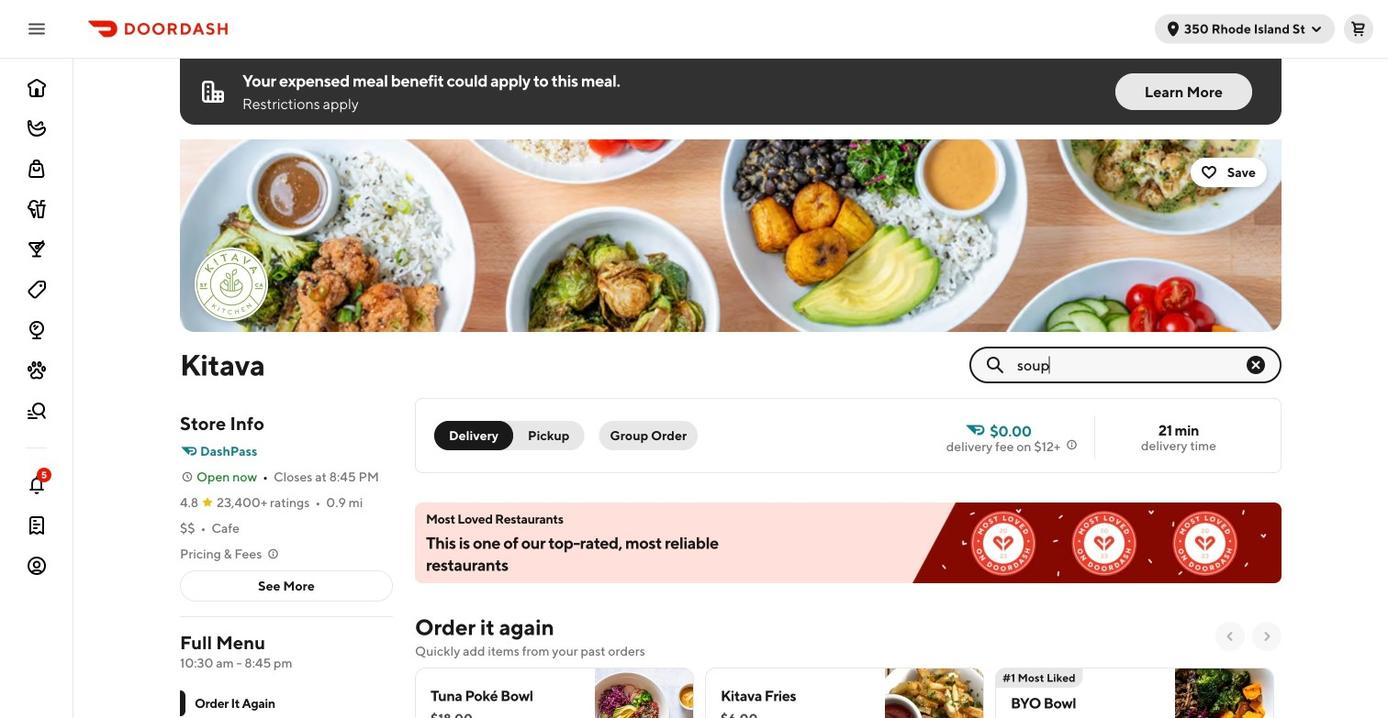 Task type: vqa. For each thing, say whether or not it's contained in the screenshot.
KITAVA image
yes



Task type: describe. For each thing, give the bounding box(es) containing it.
0 items, open order cart image
[[1351, 22, 1366, 36]]



Task type: locate. For each thing, give the bounding box(es) containing it.
None radio
[[434, 421, 513, 451], [502, 421, 584, 451], [434, 421, 513, 451], [502, 421, 584, 451]]

open menu image
[[26, 18, 48, 40]]

order methods option group
[[434, 421, 584, 451]]

previous button of carousel image
[[1223, 630, 1237, 644]]

kitava image
[[180, 140, 1282, 332], [196, 250, 266, 319]]

next button of carousel image
[[1259, 630, 1274, 644]]

heading
[[415, 613, 554, 643]]

Item Search search field
[[1017, 355, 1245, 375]]



